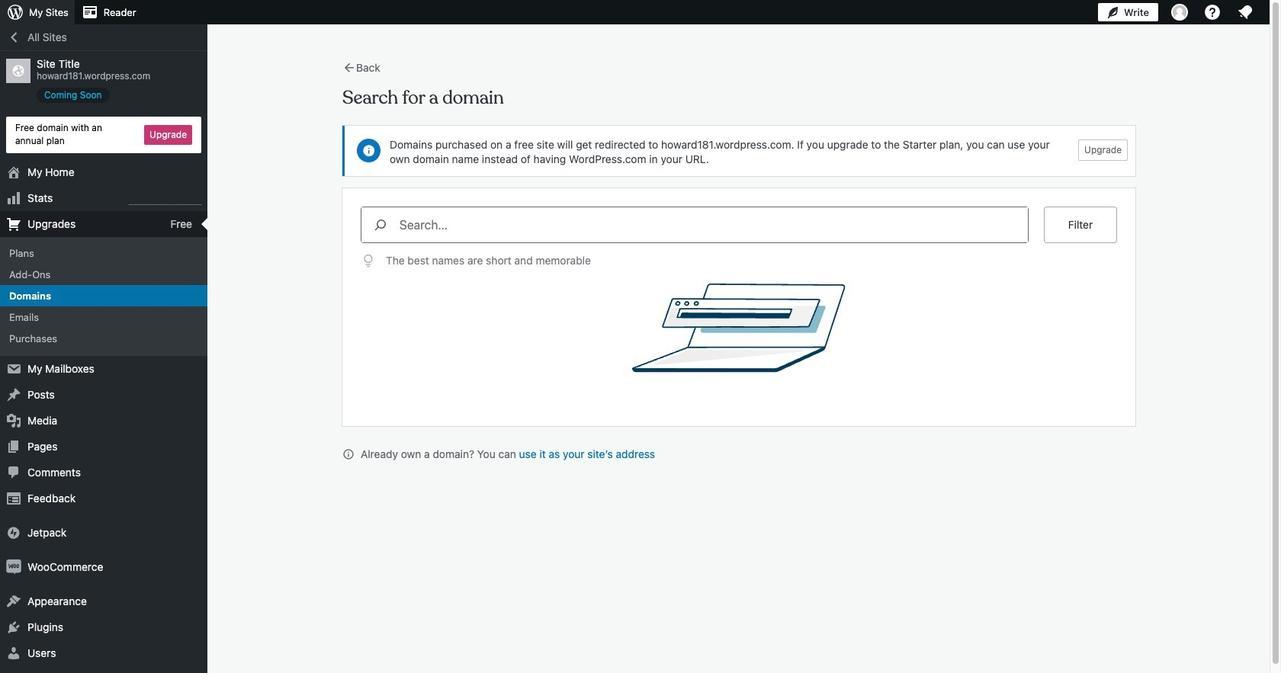 Task type: describe. For each thing, give the bounding box(es) containing it.
1 img image from the top
[[6, 525, 21, 541]]

my profile image
[[1172, 4, 1189, 21]]

info image
[[343, 449, 355, 461]]

What would you like your domain name to be? search field
[[400, 208, 1028, 243]]

2 img image from the top
[[6, 560, 21, 575]]



Task type: vqa. For each thing, say whether or not it's contained in the screenshot.
Close Search image
no



Task type: locate. For each thing, give the bounding box(es) containing it.
highest hourly views 0 image
[[129, 195, 201, 205]]

open search image
[[362, 216, 400, 234]]

img image
[[6, 525, 21, 541], [6, 560, 21, 575]]

0 vertical spatial img image
[[6, 525, 21, 541]]

help image
[[1204, 3, 1222, 21]]

1 vertical spatial img image
[[6, 560, 21, 575]]

manage your notifications image
[[1237, 3, 1255, 21]]

None search field
[[361, 207, 1029, 243]]



